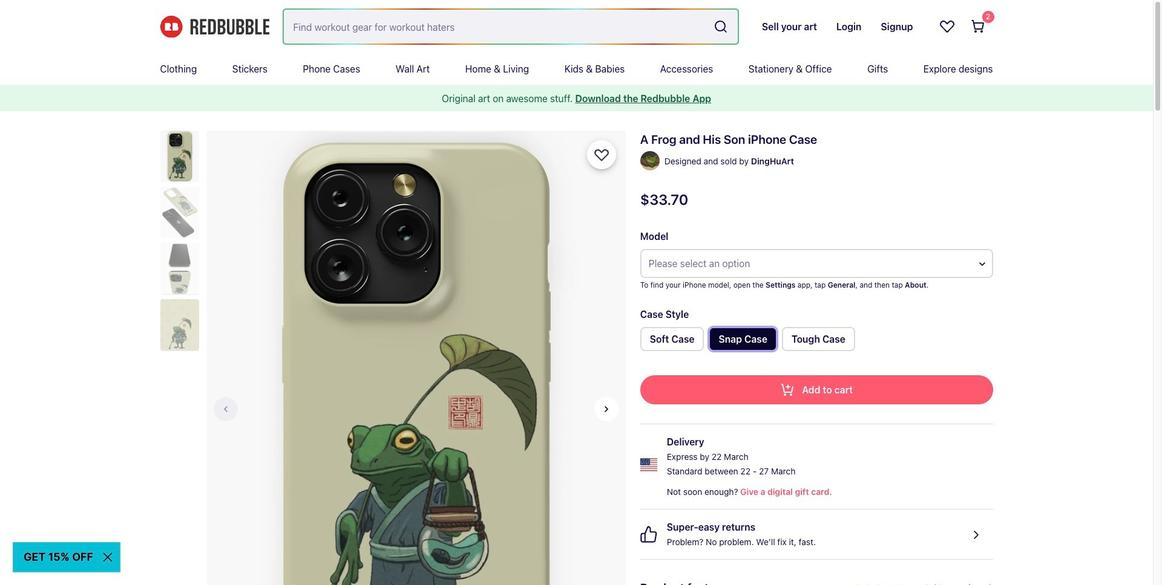 Task type: locate. For each thing, give the bounding box(es) containing it.
None field
[[284, 10, 738, 44]]

Search term search field
[[284, 10, 709, 44]]

7 menu item from the left
[[660, 53, 713, 85]]

8 menu item from the left
[[749, 53, 832, 85]]

menu item
[[160, 53, 197, 85], [232, 53, 267, 85], [303, 53, 360, 85], [396, 53, 430, 85], [465, 53, 529, 85], [564, 53, 625, 85], [660, 53, 713, 85], [749, 53, 832, 85], [867, 53, 888, 85], [924, 53, 993, 85]]

menu bar
[[160, 53, 993, 85]]

2 menu item from the left
[[232, 53, 267, 85]]

10 menu item from the left
[[924, 53, 993, 85]]

flag of us image
[[640, 457, 657, 474]]

none radio inside the case style option group
[[709, 327, 777, 352]]

9 menu item from the left
[[867, 53, 888, 85]]

4 menu item from the left
[[396, 53, 430, 85]]

None radio
[[640, 327, 704, 352], [782, 327, 855, 352], [640, 327, 704, 352], [782, 327, 855, 352]]

5 menu item from the left
[[465, 53, 529, 85]]

1 menu item from the left
[[160, 53, 197, 85]]

None radio
[[709, 327, 777, 352]]



Task type: vqa. For each thing, say whether or not it's contained in the screenshot.
option
yes



Task type: describe. For each thing, give the bounding box(es) containing it.
6 menu item from the left
[[564, 53, 625, 85]]

3 menu item from the left
[[303, 53, 360, 85]]

case style option group
[[640, 327, 993, 357]]



